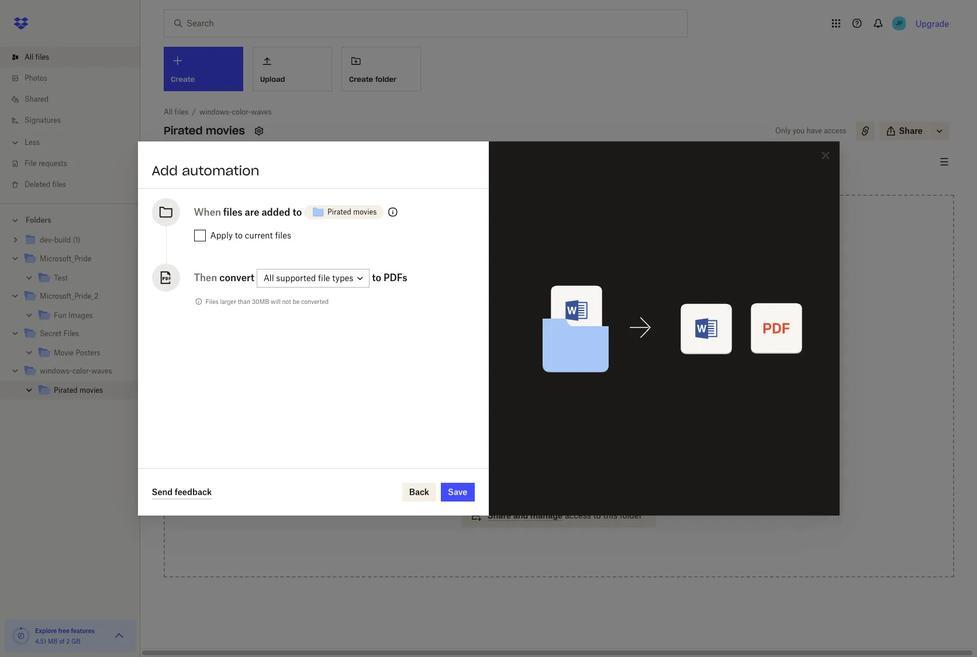 Task type: vqa. For each thing, say whether or not it's contained in the screenshot.
left 'Share'
yes



Task type: locate. For each thing, give the bounding box(es) containing it.
0 vertical spatial pirated
[[164, 124, 203, 138]]

color- right "/"
[[232, 108, 251, 116]]

to left pdfs
[[372, 272, 382, 284]]

quota usage element
[[12, 627, 30, 646]]

back
[[409, 487, 430, 497]]

share inside 'more ways to add content' element
[[488, 511, 512, 521]]

folder right create
[[376, 75, 397, 84]]

0 horizontal spatial share
[[488, 511, 512, 521]]

back button
[[402, 483, 437, 502]]

request files
[[488, 478, 540, 488]]

access inside 'more ways to add content' element
[[565, 511, 591, 521]]

send
[[152, 487, 173, 497]]

pirated movies inside button
[[328, 208, 377, 217]]

files down added
[[275, 231, 291, 241]]

1 vertical spatial all files link
[[164, 107, 188, 118]]

movies inside pirated movies link
[[80, 386, 103, 395]]

movies down all files / windows-color-waves on the left
[[206, 124, 245, 138]]

manage
[[531, 511, 563, 521]]

automation
[[182, 163, 259, 179]]

be
[[293, 298, 300, 305]]

windows-color-waves link down movie posters
[[23, 364, 131, 380]]

1 vertical spatial waves
[[91, 367, 112, 376]]

files inside request files button
[[523, 478, 540, 488]]

0 horizontal spatial movies
[[80, 386, 103, 395]]

all up photos
[[25, 53, 34, 61]]

1 horizontal spatial folder
[[620, 511, 643, 521]]

0 horizontal spatial pirated movies
[[54, 386, 103, 395]]

add automation dialog
[[138, 142, 840, 516]]

pirated movies
[[164, 124, 245, 138], [328, 208, 377, 217], [54, 386, 103, 395]]

folder right this at the bottom of page
[[620, 511, 643, 521]]

features
[[71, 628, 95, 635]]

0 vertical spatial all files link
[[9, 47, 140, 68]]

0 vertical spatial movies
[[206, 124, 245, 138]]

group containing microsoft_pride
[[0, 229, 140, 408]]

1 horizontal spatial color-
[[232, 108, 251, 116]]

1 horizontal spatial access
[[825, 126, 847, 135]]

2 vertical spatial pirated
[[54, 386, 78, 395]]

1 horizontal spatial share
[[900, 126, 923, 136]]

secret
[[40, 329, 62, 338]]

files left "/"
[[175, 108, 188, 116]]

share inside button
[[900, 126, 923, 136]]

files for request files
[[523, 478, 540, 488]]

pirated inside group
[[54, 386, 78, 395]]

files up the
[[531, 311, 548, 321]]

microsoft_pride_2 link
[[23, 289, 131, 305]]

windows- right "/"
[[200, 108, 232, 116]]

0 horizontal spatial waves
[[91, 367, 112, 376]]

pirated down windows-color-waves
[[54, 386, 78, 395]]

1 horizontal spatial files
[[206, 298, 219, 305]]

files inside the deleted files link
[[52, 180, 66, 189]]

folder inside 'more ways to add content' element
[[620, 511, 643, 521]]

0 horizontal spatial pirated
[[54, 386, 78, 395]]

0 horizontal spatial color-
[[72, 367, 91, 376]]

windows-color-waves link right "/"
[[200, 107, 272, 118]]

2 vertical spatial movies
[[80, 386, 103, 395]]

pirated
[[164, 124, 203, 138], [328, 208, 352, 217], [54, 386, 78, 395]]

button
[[583, 324, 609, 334]]

movie posters
[[54, 349, 100, 358]]

0 horizontal spatial all
[[25, 53, 34, 61]]

2 horizontal spatial movies
[[353, 208, 377, 217]]

30mb
[[252, 298, 269, 305]]

and
[[514, 511, 529, 521]]

2 vertical spatial all
[[264, 273, 274, 283]]

1 vertical spatial access
[[565, 511, 591, 521]]

1 horizontal spatial all
[[164, 108, 173, 116]]

0 horizontal spatial folder
[[376, 75, 397, 84]]

to inside drop files here to upload, or use the 'upload' button
[[570, 311, 578, 321]]

all inside the "all files" list item
[[25, 53, 34, 61]]

folder
[[376, 75, 397, 84], [620, 511, 643, 521]]

1 horizontal spatial waves
[[251, 108, 272, 116]]

color-
[[232, 108, 251, 116], [72, 367, 91, 376]]

files down "fun images"
[[63, 329, 79, 338]]

folder inside button
[[376, 75, 397, 84]]

0 horizontal spatial access
[[565, 511, 591, 521]]

fun
[[54, 311, 67, 320]]

1 vertical spatial windows-color-waves link
[[23, 364, 131, 380]]

share
[[900, 126, 923, 136], [488, 511, 512, 521]]

all files link left "/"
[[164, 107, 188, 118]]

files up photos
[[35, 53, 49, 61]]

are
[[245, 207, 260, 218]]

to
[[293, 207, 302, 218], [235, 231, 243, 241], [372, 272, 382, 284], [570, 311, 578, 321], [594, 511, 601, 521]]

1 vertical spatial pirated movies
[[328, 208, 377, 217]]

1 vertical spatial windows-
[[40, 367, 72, 376]]

0 vertical spatial access
[[825, 126, 847, 135]]

microsoft_pride
[[40, 255, 91, 263]]

pirated movies button
[[304, 201, 384, 224]]

access for have
[[825, 126, 847, 135]]

photos
[[25, 74, 47, 83]]

movies inside the 'pirated movies' button
[[353, 208, 377, 217]]

share and manage access to this folder
[[488, 511, 643, 521]]

0 vertical spatial files
[[206, 298, 219, 305]]

all files link up shared link on the top
[[9, 47, 140, 68]]

access right manage
[[565, 511, 591, 521]]

4.51
[[35, 638, 46, 645]]

movies left folder permissions image
[[353, 208, 377, 217]]

0 vertical spatial windows-
[[200, 108, 232, 116]]

movies for pirated movies link
[[80, 386, 103, 395]]

all for all files
[[25, 53, 34, 61]]

all up files larger than 30mb will not be converted
[[264, 273, 274, 283]]

windows-color-waves link
[[200, 107, 272, 118], [23, 364, 131, 380]]

0 vertical spatial share
[[900, 126, 923, 136]]

1 horizontal spatial windows-color-waves link
[[200, 107, 272, 118]]

2 horizontal spatial all
[[264, 273, 274, 283]]

signatures link
[[9, 110, 140, 131]]

2 horizontal spatial pirated
[[328, 208, 352, 217]]

1 vertical spatial share
[[488, 511, 512, 521]]

save button
[[441, 483, 475, 502]]

use
[[520, 324, 533, 334]]

access for manage
[[565, 511, 591, 521]]

windows- down movie
[[40, 367, 72, 376]]

/
[[192, 108, 196, 116]]

access button
[[462, 406, 657, 430]]

will
[[271, 298, 281, 305]]

0 vertical spatial folder
[[376, 75, 397, 84]]

access
[[825, 126, 847, 135], [565, 511, 591, 521]]

files inside the "all files" list item
[[35, 53, 49, 61]]

waves up "starred" button
[[251, 108, 272, 116]]

0 vertical spatial windows-color-waves link
[[200, 107, 272, 118]]

all
[[25, 53, 34, 61], [164, 108, 173, 116], [264, 273, 274, 283]]

0 vertical spatial pirated movies
[[164, 124, 245, 138]]

movies down windows-color-waves
[[80, 386, 103, 395]]

more ways to add content element
[[460, 382, 659, 540]]

1 vertical spatial pirated
[[328, 208, 352, 217]]

2 vertical spatial pirated movies
[[54, 386, 103, 395]]

secret files
[[40, 329, 79, 338]]

files for deleted files
[[52, 180, 66, 189]]

files left larger
[[206, 298, 219, 305]]

None field
[[0, 0, 90, 13]]

0 horizontal spatial files
[[63, 329, 79, 338]]

list containing all files
[[0, 40, 140, 204]]

waves down posters
[[91, 367, 112, 376]]

windows-
[[200, 108, 232, 116], [40, 367, 72, 376]]

upgrade
[[916, 18, 950, 28]]

2 horizontal spatial pirated movies
[[328, 208, 377, 217]]

pirated movies left folder permissions image
[[328, 208, 377, 217]]

test link
[[37, 271, 131, 287]]

gb
[[71, 638, 80, 645]]

files right the request
[[523, 478, 540, 488]]

secret files link
[[23, 327, 131, 342]]

signatures
[[25, 116, 61, 125]]

file
[[318, 273, 330, 283]]

files inside drop files here to upload, or use the 'upload' button
[[531, 311, 548, 321]]

types
[[333, 273, 354, 283]]

pirated for pirated movies link
[[54, 386, 78, 395]]

to right here
[[570, 311, 578, 321]]

requests
[[39, 159, 67, 168]]

here
[[550, 311, 568, 321]]

color- down movie posters link
[[72, 367, 91, 376]]

group
[[0, 229, 140, 408]]

1 vertical spatial movies
[[353, 208, 377, 217]]

files right 'deleted' in the top of the page
[[52, 180, 66, 189]]

images
[[69, 311, 93, 320]]

access right have at the top right
[[825, 126, 847, 135]]

pirated left folder permissions image
[[328, 208, 352, 217]]

waves
[[251, 108, 272, 116], [91, 367, 112, 376]]

list
[[0, 40, 140, 204]]

pirated movies for the 'pirated movies' button
[[328, 208, 377, 217]]

1 horizontal spatial pirated movies
[[164, 124, 245, 138]]

pirated inside button
[[328, 208, 352, 217]]

add automation
[[152, 163, 259, 179]]

movies
[[206, 124, 245, 138], [353, 208, 377, 217], [80, 386, 103, 395]]

files for all files
[[35, 53, 49, 61]]

starred button
[[214, 152, 258, 171]]

pdfs
[[384, 272, 408, 284]]

than
[[238, 298, 250, 305]]

file requests
[[25, 159, 67, 168]]

to right added
[[293, 207, 302, 218]]

1 vertical spatial folder
[[620, 511, 643, 521]]

all files link
[[9, 47, 140, 68], [164, 107, 188, 118]]

converted
[[301, 298, 329, 305]]

pirated movies down "/"
[[164, 124, 245, 138]]

explore
[[35, 628, 57, 635]]

1 vertical spatial all
[[164, 108, 173, 116]]

all inside all supported file types dropdown button
[[264, 273, 274, 283]]

pirated movies down windows-color-waves
[[54, 386, 103, 395]]

all left "/"
[[164, 108, 173, 116]]

0 horizontal spatial windows-
[[40, 367, 72, 376]]

send feedback
[[152, 487, 212, 497]]

pirated down "/"
[[164, 124, 203, 138]]

dropbox image
[[9, 12, 33, 35]]

0 vertical spatial all
[[25, 53, 34, 61]]

0 vertical spatial waves
[[251, 108, 272, 116]]



Task type: describe. For each thing, give the bounding box(es) containing it.
import
[[488, 445, 515, 455]]

file
[[25, 159, 37, 168]]

1 horizontal spatial pirated
[[164, 124, 203, 138]]

feedback
[[175, 487, 212, 497]]

share for share and manage access to this folder
[[488, 511, 512, 521]]

files inside add automation dialog
[[206, 298, 219, 305]]

you
[[793, 126, 805, 135]]

access
[[488, 413, 517, 422]]

fun images
[[54, 311, 93, 320]]

files left "are"
[[223, 207, 243, 218]]

have
[[807, 126, 823, 135]]

create folder button
[[342, 47, 421, 91]]

folder permissions image
[[386, 205, 400, 219]]

import button
[[462, 439, 657, 462]]

shared
[[25, 95, 49, 104]]

only you have access
[[776, 126, 847, 135]]

1 horizontal spatial windows-
[[200, 108, 232, 116]]

all supported file types button
[[257, 269, 370, 288]]

upgrade link
[[916, 18, 950, 28]]

drop files here to upload, or use the 'upload' button
[[509, 311, 610, 334]]

1 horizontal spatial all files link
[[164, 107, 188, 118]]

movie
[[54, 349, 74, 358]]

all supported file types
[[264, 273, 354, 283]]

add
[[152, 163, 178, 179]]

windows-color-waves
[[40, 367, 112, 376]]

apply
[[210, 231, 233, 241]]

1 vertical spatial files
[[63, 329, 79, 338]]

deleted files
[[25, 180, 66, 189]]

test
[[54, 274, 68, 283]]

fun images link
[[37, 308, 131, 324]]

request
[[488, 478, 521, 488]]

request files button
[[462, 472, 657, 495]]

starred
[[223, 157, 249, 166]]

posters
[[76, 349, 100, 358]]

create
[[349, 75, 374, 84]]

send feedback button
[[152, 486, 212, 500]]

all for all supported file types
[[264, 273, 274, 283]]

of
[[59, 638, 65, 645]]

share button
[[880, 122, 930, 140]]

convert
[[220, 272, 254, 284]]

to right the apply on the top
[[235, 231, 243, 241]]

save
[[448, 487, 468, 497]]

added
[[262, 207, 291, 218]]

drop
[[509, 311, 529, 321]]

explore free features 4.51 mb of 2 gb
[[35, 628, 95, 645]]

movie posters link
[[37, 346, 131, 362]]

shared link
[[9, 89, 140, 110]]

or
[[510, 324, 518, 334]]

files for all files / windows-color-waves
[[175, 108, 188, 116]]

supported
[[276, 273, 316, 283]]

apply to current files
[[210, 231, 291, 241]]

less image
[[9, 137, 21, 149]]

not
[[282, 298, 291, 305]]

pirated for the 'pirated movies' button
[[328, 208, 352, 217]]

when
[[194, 207, 221, 218]]

folders
[[26, 216, 51, 225]]

0 vertical spatial color-
[[232, 108, 251, 116]]

microsoft_pride_2
[[40, 292, 99, 301]]

waves inside group
[[91, 367, 112, 376]]

mb
[[48, 638, 58, 645]]

'upload'
[[550, 324, 581, 334]]

all files
[[25, 53, 49, 61]]

share for share
[[900, 126, 923, 136]]

1 vertical spatial color-
[[72, 367, 91, 376]]

photos link
[[9, 68, 140, 89]]

create folder
[[349, 75, 397, 84]]

recents
[[173, 157, 200, 166]]

1 horizontal spatial movies
[[206, 124, 245, 138]]

to left this at the bottom of page
[[594, 511, 601, 521]]

less
[[25, 138, 40, 147]]

pirated movies for pirated movies link
[[54, 386, 103, 395]]

movies for the 'pirated movies' button
[[353, 208, 377, 217]]

only
[[776, 126, 792, 135]]

2
[[66, 638, 70, 645]]

files larger than 30mb will not be converted
[[206, 298, 329, 305]]

0 horizontal spatial windows-color-waves link
[[23, 364, 131, 380]]

to pdfs
[[372, 272, 408, 284]]

files are added to
[[223, 207, 302, 218]]

microsoft_pride link
[[23, 252, 131, 267]]

all for all files / windows-color-waves
[[164, 108, 173, 116]]

then
[[194, 272, 217, 284]]

upload,
[[580, 311, 610, 321]]

free
[[58, 628, 70, 635]]

folders button
[[0, 211, 140, 229]]

file requests link
[[9, 153, 140, 174]]

files for drop files here to upload, or use the 'upload' button
[[531, 311, 548, 321]]

the
[[536, 324, 548, 334]]

pirated movies link
[[37, 383, 131, 399]]

all files list item
[[0, 47, 140, 68]]

0 horizontal spatial all files link
[[9, 47, 140, 68]]

current
[[245, 231, 273, 241]]

deleted
[[25, 180, 51, 189]]

recents button
[[164, 152, 209, 171]]



